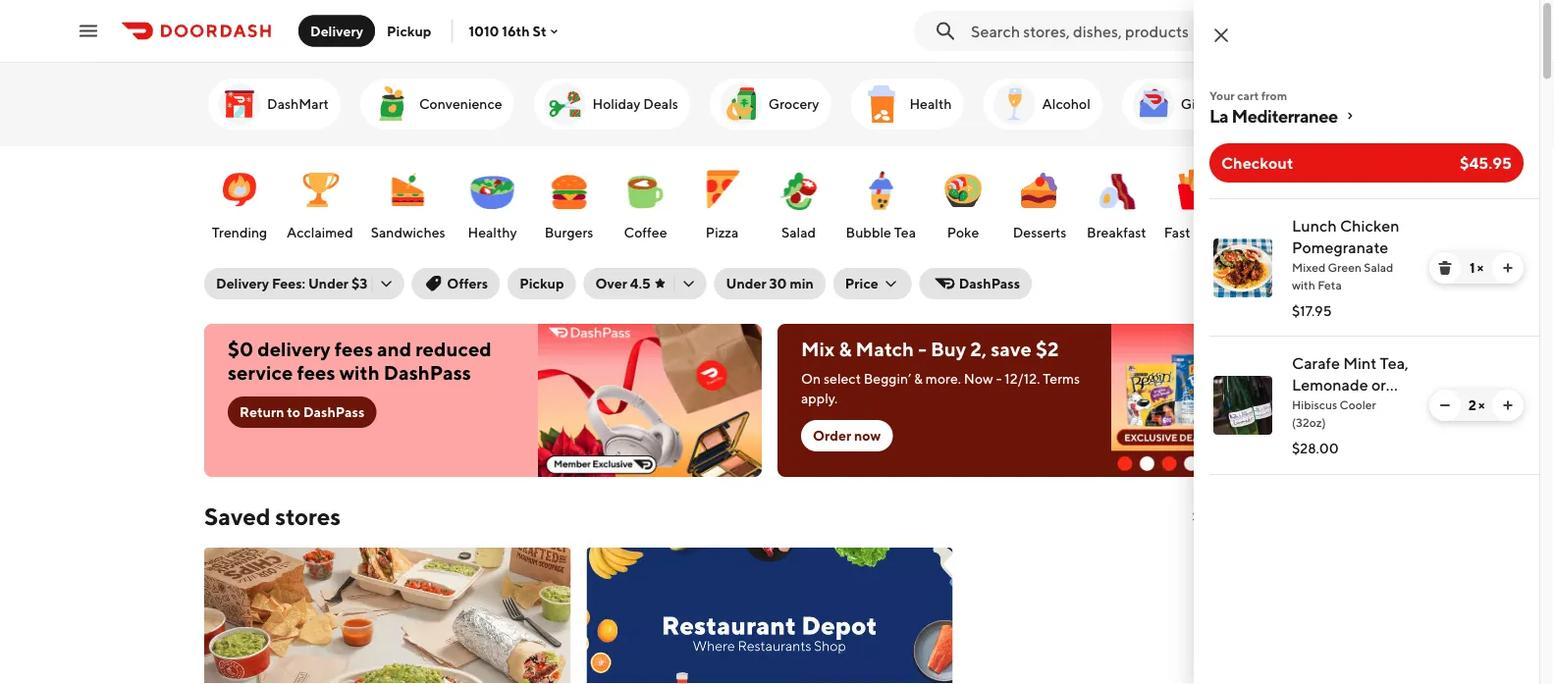 Task type: vqa. For each thing, say whether or not it's contained in the screenshot.
BEGGIN'
yes



Task type: describe. For each thing, give the bounding box(es) containing it.
see all
[[1193, 508, 1238, 525]]

remove one from cart image
[[1438, 398, 1454, 414]]

beggin'
[[864, 371, 912, 387]]

feta
[[1318, 278, 1342, 292]]

dashpass button
[[920, 268, 1032, 300]]

mint
[[1344, 354, 1377, 373]]

delivery button
[[299, 15, 375, 47]]

saved
[[204, 502, 271, 530]]

acclaimed link
[[283, 156, 357, 247]]

over
[[596, 276, 628, 292]]

saved stores
[[204, 502, 341, 530]]

food
[[1194, 224, 1226, 241]]

la
[[1210, 105, 1229, 126]]

open menu image
[[77, 19, 100, 43]]

30
[[770, 276, 787, 292]]

mediterranee
[[1232, 105, 1339, 126]]

delivery for delivery
[[310, 23, 363, 39]]

$45.95
[[1461, 154, 1513, 172]]

$2
[[1036, 338, 1059, 361]]

holiday deals link
[[534, 79, 690, 130]]

pickup for the bottommost pickup button
[[520, 276, 564, 292]]

add one to cart image
[[1501, 398, 1517, 414]]

gift cards
[[1181, 96, 1246, 112]]

to
[[287, 404, 301, 420]]

$0 delivery fees and reduced service fees with dashpass
[[228, 338, 492, 385]]

carafe mint tea, lemonade or hibiscus cooler image
[[1214, 376, 1273, 435]]

under 30 min
[[726, 276, 814, 292]]

fast
[[1165, 224, 1191, 241]]

3 next button of carousel image from the top
[[1326, 391, 1346, 411]]

hibiscus inside hibiscus cooler (32oz)
[[1293, 398, 1338, 412]]

lunch chicken pomegranate image
[[1214, 239, 1273, 298]]

mix & match - buy 2, save $2 on select beggin' & more. now - 12/12. terms apply.
[[802, 338, 1081, 407]]

1010 16th st button
[[469, 23, 562, 39]]

dashpass inside button
[[303, 404, 365, 420]]

salad inside lunch chicken pomegranate mixed green salad with feta
[[1365, 260, 1394, 274]]

1 vertical spatial pickup button
[[508, 268, 576, 300]]

delivery fees: under $3
[[216, 276, 368, 292]]

trending link
[[206, 156, 273, 247]]

green
[[1329, 260, 1362, 274]]

health image
[[859, 81, 906, 128]]

fees:
[[272, 276, 306, 292]]

and
[[377, 338, 412, 361]]

health
[[910, 96, 952, 112]]

coffee
[[624, 224, 667, 241]]

(32oz)
[[1293, 415, 1327, 429]]

list containing lunch chicken pomegranate
[[1194, 198, 1540, 475]]

desserts
[[1013, 224, 1067, 241]]

more.
[[926, 371, 962, 387]]

2 next button of carousel image from the top
[[1326, 192, 1346, 211]]

$28.00
[[1293, 441, 1339, 457]]

or
[[1372, 376, 1387, 394]]

stores
[[275, 502, 341, 530]]

with inside lunch chicken pomegranate mixed green salad with feta
[[1293, 278, 1316, 292]]

with inside the $0 delivery fees and reduced service fees with dashpass
[[340, 361, 380, 385]]

buy
[[931, 338, 967, 361]]

offers
[[447, 276, 488, 292]]

dashmart image
[[216, 81, 263, 128]]

see
[[1193, 508, 1217, 525]]

1 vertical spatial &
[[915, 371, 923, 387]]

return to dashpass button
[[228, 397, 376, 428]]

terms
[[1043, 371, 1081, 387]]

holiday deals image
[[542, 81, 589, 128]]

korean
[[1327, 224, 1372, 241]]

2 ×
[[1469, 397, 1485, 414]]

under 30 min button
[[715, 268, 826, 300]]

close image
[[1210, 24, 1234, 47]]

price
[[846, 276, 879, 292]]

remove item from cart image
[[1438, 260, 1454, 276]]

min
[[790, 276, 814, 292]]

0 vertical spatial -
[[919, 338, 927, 361]]

healthy
[[468, 224, 517, 241]]

tea,
[[1381, 354, 1409, 373]]

st
[[533, 23, 547, 39]]

holiday
[[593, 96, 641, 112]]

trending
[[212, 224, 267, 241]]

breakfast
[[1087, 224, 1147, 241]]

$3
[[352, 276, 368, 292]]

0 horizontal spatial pickup button
[[375, 15, 443, 47]]

16th
[[502, 23, 530, 39]]

burgers
[[545, 224, 594, 241]]

hibiscus cooler (32oz)
[[1293, 398, 1377, 429]]

save
[[991, 338, 1032, 361]]

0 vertical spatial fees
[[335, 338, 373, 361]]

0 horizontal spatial chicken
[[1247, 224, 1299, 241]]

1 vertical spatial fees
[[297, 361, 336, 385]]

× for carafe mint tea, lemonade or hibiscus cooler
[[1479, 397, 1485, 414]]

return to dashpass
[[240, 404, 365, 420]]



Task type: locate. For each thing, give the bounding box(es) containing it.
checkout
[[1222, 154, 1294, 172]]

offers button
[[412, 268, 500, 300]]

2 vertical spatial dashpass
[[303, 404, 365, 420]]

salad
[[782, 224, 816, 241], [1365, 260, 1394, 274]]

grocery link
[[710, 79, 831, 130]]

1 hibiscus from the top
[[1293, 397, 1353, 416]]

delivery up the dashmart
[[310, 23, 363, 39]]

health link
[[851, 79, 964, 130]]

0 vertical spatial next button of carousel image
[[1326, 94, 1346, 114]]

0 vertical spatial ×
[[1478, 260, 1484, 276]]

bubble tea
[[846, 224, 916, 241]]

dashpass inside the $0 delivery fees and reduced service fees with dashpass
[[384, 361, 471, 385]]

1010
[[469, 23, 499, 39]]

- left buy at the right of the page
[[919, 338, 927, 361]]

1 vertical spatial pickup
[[520, 276, 564, 292]]

1
[[1470, 260, 1475, 276]]

0 vertical spatial with
[[1293, 278, 1316, 292]]

cart
[[1238, 88, 1260, 102]]

cooler inside carafe mint tea, lemonade or hibiscus cooler
[[1356, 397, 1405, 416]]

with
[[1293, 278, 1316, 292], [340, 361, 380, 385]]

delivery inside button
[[310, 23, 363, 39]]

1 ×
[[1470, 260, 1484, 276]]

0 horizontal spatial pickup
[[387, 23, 432, 39]]

chicken
[[1341, 217, 1400, 235], [1247, 224, 1299, 241]]

acclaimed
[[287, 224, 353, 241]]

1 horizontal spatial salad
[[1365, 260, 1394, 274]]

2 horizontal spatial dashpass
[[959, 276, 1021, 292]]

order now button
[[802, 420, 893, 452]]

0 horizontal spatial &
[[839, 338, 852, 361]]

salad right green
[[1365, 260, 1394, 274]]

dashpass down reduced
[[384, 361, 471, 385]]

hibiscus
[[1293, 397, 1353, 416], [1293, 398, 1338, 412]]

next button of carousel image
[[1326, 94, 1346, 114], [1326, 192, 1346, 211], [1326, 391, 1346, 411]]

2 under from the left
[[726, 276, 767, 292]]

see all link
[[1181, 501, 1249, 532]]

salad up 'min'
[[782, 224, 816, 241]]

12/12.
[[1005, 371, 1041, 387]]

1 vertical spatial -
[[996, 371, 1002, 387]]

reduced
[[416, 338, 492, 361]]

convenience
[[419, 96, 502, 112]]

return
[[240, 404, 284, 420]]

match
[[856, 338, 915, 361]]

& right the mix
[[839, 338, 852, 361]]

lunch chicken pomegranate mixed green salad with feta
[[1293, 217, 1400, 292]]

dashmart
[[267, 96, 329, 112]]

service
[[228, 361, 293, 385]]

0 horizontal spatial with
[[340, 361, 380, 385]]

order now
[[813, 428, 881, 444]]

gift
[[1181, 96, 1206, 112]]

pickup down burgers
[[520, 276, 564, 292]]

1 horizontal spatial &
[[915, 371, 923, 387]]

pets image
[[1285, 81, 1332, 128]]

pickup right delivery button
[[387, 23, 432, 39]]

2 vertical spatial next button of carousel image
[[1326, 391, 1346, 411]]

1 horizontal spatial with
[[1293, 278, 1316, 292]]

your
[[1210, 88, 1235, 102]]

-
[[919, 338, 927, 361], [996, 371, 1002, 387]]

alcohol link
[[984, 79, 1103, 130]]

× for lunch chicken pomegranate
[[1478, 260, 1484, 276]]

1 vertical spatial ×
[[1479, 397, 1485, 414]]

under left 30
[[726, 276, 767, 292]]

0 horizontal spatial dashpass
[[303, 404, 365, 420]]

0 vertical spatial salad
[[782, 224, 816, 241]]

select
[[824, 371, 861, 387]]

fees down delivery
[[297, 361, 336, 385]]

hibiscus down lemonade
[[1293, 397, 1353, 416]]

cooler inside hibiscus cooler (32oz)
[[1340, 398, 1377, 412]]

chicken up pomegranate
[[1341, 217, 1400, 235]]

apply.
[[802, 390, 838, 407]]

$17.95
[[1293, 303, 1332, 319]]

now
[[854, 428, 881, 444]]

× right 2
[[1479, 397, 1485, 414]]

1010 16th st
[[469, 23, 547, 39]]

next button of carousel image up lunch
[[1326, 192, 1346, 211]]

poke
[[948, 224, 980, 241]]

now
[[964, 371, 994, 387]]

dashpass
[[959, 276, 1021, 292], [384, 361, 471, 385], [303, 404, 365, 420]]

next button of carousel image right from
[[1326, 94, 1346, 114]]

cards
[[1209, 96, 1246, 112]]

1 horizontal spatial -
[[996, 371, 1002, 387]]

1 horizontal spatial under
[[726, 276, 767, 292]]

0 horizontal spatial -
[[919, 338, 927, 361]]

1 vertical spatial delivery
[[216, 276, 269, 292]]

1 horizontal spatial pickup
[[520, 276, 564, 292]]

delivery left 'fees:'
[[216, 276, 269, 292]]

chicken up mixed
[[1247, 224, 1299, 241]]

1 horizontal spatial dashpass
[[384, 361, 471, 385]]

0 vertical spatial delivery
[[310, 23, 363, 39]]

over 4.5 button
[[584, 268, 707, 300]]

with down and
[[340, 361, 380, 385]]

0 horizontal spatial salad
[[782, 224, 816, 241]]

alcohol image
[[992, 81, 1039, 128]]

1 under from the left
[[308, 276, 349, 292]]

fees
[[335, 338, 373, 361], [297, 361, 336, 385]]

lunch
[[1293, 217, 1337, 235]]

1 horizontal spatial pickup button
[[508, 268, 576, 300]]

holiday deals
[[593, 96, 679, 112]]

1 vertical spatial dashpass
[[384, 361, 471, 385]]

list
[[1194, 198, 1540, 475]]

tea
[[895, 224, 916, 241]]

cooler
[[1356, 397, 1405, 416], [1340, 398, 1377, 412]]

pickup for leftmost pickup button
[[387, 23, 432, 39]]

2 hibiscus from the top
[[1293, 398, 1338, 412]]

delivery for delivery fees: under $3
[[216, 276, 269, 292]]

under left $3
[[308, 276, 349, 292]]

with down mixed
[[1293, 278, 1316, 292]]

1 vertical spatial next button of carousel image
[[1326, 192, 1346, 211]]

- right now
[[996, 371, 1002, 387]]

1 horizontal spatial chicken
[[1341, 217, 1400, 235]]

over 4.5
[[596, 276, 651, 292]]

4.5
[[630, 276, 651, 292]]

gift cards image
[[1130, 81, 1178, 128]]

1 vertical spatial salad
[[1365, 260, 1394, 274]]

grocery image
[[718, 81, 765, 128]]

$0
[[228, 338, 254, 361]]

0 vertical spatial pickup
[[387, 23, 432, 39]]

deals
[[644, 96, 679, 112]]

chicken inside lunch chicken pomegranate mixed green salad with feta
[[1341, 217, 1400, 235]]

carafe mint tea, lemonade or hibiscus cooler
[[1293, 354, 1409, 416]]

bubble
[[846, 224, 892, 241]]

your cart from
[[1210, 88, 1288, 102]]

delivery
[[310, 23, 363, 39], [216, 276, 269, 292]]

gift cards link
[[1122, 79, 1257, 130]]

convenience link
[[360, 79, 514, 130]]

sandwiches
[[371, 224, 446, 241]]

2
[[1469, 397, 1477, 414]]

add one to cart image
[[1501, 260, 1517, 276]]

pizza
[[706, 224, 739, 241]]

dashpass down the poke
[[959, 276, 1021, 292]]

under inside button
[[726, 276, 767, 292]]

0 horizontal spatial under
[[308, 276, 349, 292]]

0 horizontal spatial delivery
[[216, 276, 269, 292]]

0 vertical spatial dashpass
[[959, 276, 1021, 292]]

la mediterranee
[[1210, 105, 1339, 126]]

under
[[308, 276, 349, 292], [726, 276, 767, 292]]

0 vertical spatial &
[[839, 338, 852, 361]]

on
[[802, 371, 821, 387]]

saved stores link
[[204, 501, 341, 532]]

la mediterranee link
[[1210, 104, 1524, 128]]

convenience image
[[368, 81, 415, 128]]

lemonade
[[1293, 376, 1369, 394]]

2,
[[971, 338, 987, 361]]

1 next button of carousel image from the top
[[1326, 94, 1346, 114]]

1 horizontal spatial delivery
[[310, 23, 363, 39]]

hibiscus inside carafe mint tea, lemonade or hibiscus cooler
[[1293, 397, 1353, 416]]

&
[[839, 338, 852, 361], [915, 371, 923, 387]]

dashpass right to
[[303, 404, 365, 420]]

price button
[[834, 268, 912, 300]]

pickup button left 1010
[[375, 15, 443, 47]]

hibiscus up (32oz)
[[1293, 398, 1338, 412]]

& left more.
[[915, 371, 923, 387]]

× right 1
[[1478, 260, 1484, 276]]

carafe
[[1293, 354, 1341, 373]]

next button of carousel image up (32oz)
[[1326, 391, 1346, 411]]

dashmart link
[[208, 79, 341, 130]]

0 vertical spatial pickup button
[[375, 15, 443, 47]]

pomegranate
[[1293, 238, 1389, 257]]

from
[[1262, 88, 1288, 102]]

1 vertical spatial with
[[340, 361, 380, 385]]

mixed
[[1293, 260, 1326, 274]]

dashpass inside 'button'
[[959, 276, 1021, 292]]

pickup button down burgers
[[508, 268, 576, 300]]

fees left and
[[335, 338, 373, 361]]



